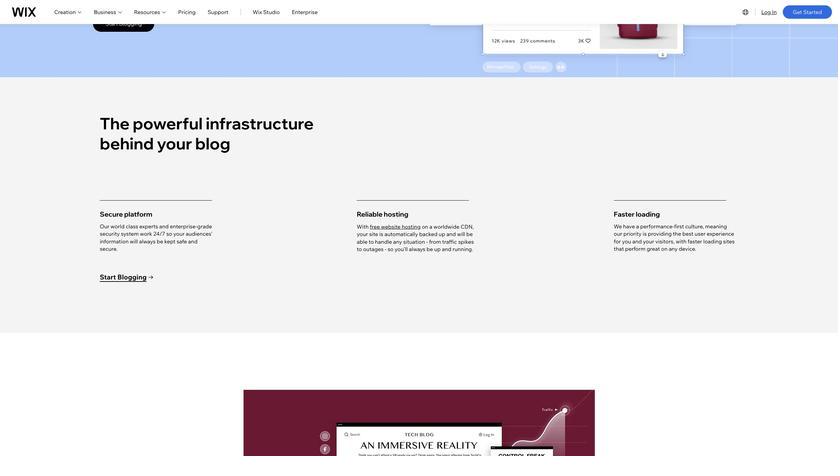 Task type: locate. For each thing, give the bounding box(es) containing it.
enterprise
[[292, 9, 318, 15]]

1 vertical spatial any
[[669, 246, 678, 252]]

loading inside we have a performance-first culture, meaning our priority is providing the best user experience for you and your visitors, with faster loading sites that perform great on any device.
[[703, 238, 722, 245]]

performance-
[[640, 223, 674, 230]]

is right site
[[379, 231, 383, 238]]

up down the from
[[434, 246, 441, 253]]

and up perform
[[632, 238, 642, 245]]

1 horizontal spatial so
[[388, 246, 394, 253]]

is inside 'on a worldwide cdn, your site is automatically backed up and will be able to handle any situation - from traffic spikes to outages - so you'll always be up and running.'
[[379, 231, 383, 238]]

0 vertical spatial any
[[393, 238, 402, 245]]

from
[[429, 238, 441, 245]]

a up backed
[[429, 223, 432, 230]]

0 vertical spatial so
[[166, 231, 172, 237]]

great
[[647, 246, 660, 252]]

1 horizontal spatial is
[[643, 231, 647, 237]]

loading
[[636, 210, 660, 218], [703, 238, 722, 245]]

secure platform
[[100, 210, 152, 218]]

situation
[[403, 238, 425, 245]]

a right have
[[636, 223, 639, 230]]

will inside our world class experts and enterprise-grade security system work 24/7 so your audiences' information will always be kept safe and secure.
[[130, 238, 138, 245]]

faster loading
[[614, 210, 660, 218]]

0 vertical spatial to
[[369, 238, 374, 245]]

start blogging down secure.
[[100, 273, 147, 281]]

1 horizontal spatial on
[[661, 246, 668, 252]]

business
[[94, 9, 116, 15]]

2 vertical spatial be
[[427, 246, 433, 253]]

1 vertical spatial loading
[[703, 238, 722, 245]]

to up outages in the bottom left of the page
[[369, 238, 374, 245]]

be down the from
[[427, 246, 433, 253]]

always down situation
[[409, 246, 425, 253]]

is right the priority
[[643, 231, 647, 237]]

up down worldwide on the right of the page
[[439, 231, 445, 238]]

will up 'spikes'
[[457, 231, 465, 238]]

0 horizontal spatial is
[[379, 231, 383, 238]]

1 vertical spatial always
[[409, 246, 425, 253]]

studio
[[263, 9, 280, 15]]

on
[[422, 223, 428, 230], [661, 246, 668, 252]]

0 horizontal spatial any
[[393, 238, 402, 245]]

log in
[[761, 9, 777, 15]]

our world class experts and enterprise-grade security system work 24/7 so your audiences' information will always be kept safe and secure.
[[100, 223, 212, 252]]

start down business dropdown button
[[106, 21, 118, 27]]

loading up performance-
[[636, 210, 660, 218]]

hosting up automatically
[[402, 223, 421, 230]]

you
[[622, 238, 631, 245]]

started
[[803, 9, 822, 15]]

0 horizontal spatial a
[[429, 223, 432, 230]]

any up the you'll
[[393, 238, 402, 245]]

to down the able
[[357, 246, 362, 253]]

0 vertical spatial always
[[139, 238, 156, 245]]

experience
[[707, 231, 734, 237]]

0 vertical spatial will
[[457, 231, 465, 238]]

be down the 24/7
[[157, 238, 163, 245]]

always inside 'on a worldwide cdn, your site is automatically backed up and will be able to handle any situation - from traffic spikes to outages - so you'll always be up and running.'
[[409, 246, 425, 253]]

0 vertical spatial loading
[[636, 210, 660, 218]]

0 vertical spatial blogging
[[119, 21, 142, 27]]

is
[[643, 231, 647, 237], [379, 231, 383, 238]]

culture,
[[685, 223, 704, 230]]

any down 'with'
[[669, 246, 678, 252]]

providing
[[648, 231, 672, 237]]

hosting up "free website hosting" 'link'
[[384, 210, 408, 218]]

to
[[369, 238, 374, 245], [357, 246, 362, 253]]

worldwide
[[434, 223, 459, 230]]

1 vertical spatial will
[[130, 238, 138, 245]]

1 horizontal spatial always
[[409, 246, 425, 253]]

blog
[[195, 133, 230, 154]]

1 horizontal spatial -
[[426, 238, 428, 245]]

system
[[121, 231, 139, 237]]

hosting
[[384, 210, 408, 218], [402, 223, 421, 230]]

start blogging down business dropdown button
[[106, 21, 142, 27]]

1 vertical spatial on
[[661, 246, 668, 252]]

information
[[100, 238, 129, 245]]

device.
[[679, 246, 696, 252]]

and up traffic
[[446, 231, 456, 238]]

- down backed
[[426, 238, 428, 245]]

1 horizontal spatial will
[[457, 231, 465, 238]]

any inside 'on a worldwide cdn, your site is automatically backed up and will be able to handle any situation - from traffic spikes to outages - so you'll always be up and running.'
[[393, 238, 402, 245]]

be inside our world class experts and enterprise-grade security system work 24/7 so your audiences' information will always be kept safe and secure.
[[157, 238, 163, 245]]

so inside our world class experts and enterprise-grade security system work 24/7 so your audiences' information will always be kept safe and secure.
[[166, 231, 172, 237]]

-
[[426, 238, 428, 245], [385, 246, 386, 253]]

a
[[636, 223, 639, 230], [429, 223, 432, 230]]

0 horizontal spatial will
[[130, 238, 138, 245]]

1 horizontal spatial be
[[427, 246, 433, 253]]

any inside we have a performance-first culture, meaning our priority is providing the best user experience for you and your visitors, with faster loading sites that perform great on any device.
[[669, 246, 678, 252]]

always
[[139, 238, 156, 245], [409, 246, 425, 253]]

resources
[[134, 9, 160, 15]]

0 horizontal spatial to
[[357, 246, 362, 253]]

free website hosting link
[[370, 223, 421, 230]]

be
[[466, 231, 473, 238], [157, 238, 163, 245], [427, 246, 433, 253]]

pricing link
[[178, 8, 196, 16]]

creation
[[54, 9, 76, 15]]

resources button
[[134, 8, 166, 16]]

be down cdn,
[[466, 231, 473, 238]]

behind
[[100, 133, 154, 154]]

enterprise link
[[292, 8, 318, 16]]

start down secure.
[[100, 273, 116, 281]]

1 vertical spatial -
[[385, 246, 386, 253]]

and down traffic
[[442, 246, 451, 253]]

1 horizontal spatial a
[[636, 223, 639, 230]]

platform
[[124, 210, 152, 218]]

start
[[106, 21, 118, 27], [100, 273, 116, 281]]

blogging
[[119, 21, 142, 27], [117, 273, 147, 281]]

get
[[793, 9, 802, 15]]

support link
[[208, 8, 228, 16]]

will down "system"
[[130, 238, 138, 245]]

on down visitors,
[[661, 246, 668, 252]]

work
[[140, 231, 152, 237]]

get started
[[793, 9, 822, 15]]

0 vertical spatial -
[[426, 238, 428, 245]]

support
[[208, 9, 228, 15]]

always inside our world class experts and enterprise-grade security system work 24/7 so your audiences' information will always be kept safe and secure.
[[139, 238, 156, 245]]

cdn,
[[461, 223, 474, 230]]

your
[[157, 133, 192, 154], [173, 231, 185, 237], [357, 231, 368, 238], [643, 238, 654, 245]]

your inside we have a performance-first culture, meaning our priority is providing the best user experience for you and your visitors, with faster loading sites that perform great on any device.
[[643, 238, 654, 245]]

0 horizontal spatial so
[[166, 231, 172, 237]]

your inside our world class experts and enterprise-grade security system work 24/7 so your audiences' information will always be kept safe and secure.
[[173, 231, 185, 237]]

get started link
[[783, 5, 832, 19]]

on a worldwide cdn, your site is automatically backed up and will be able to handle any situation - from traffic spikes to outages - so you'll always be up and running.
[[357, 223, 474, 253]]

1 vertical spatial be
[[157, 238, 163, 245]]

loading down experience
[[703, 238, 722, 245]]

0 vertical spatial start blogging link
[[93, 16, 154, 32]]

safe
[[177, 238, 187, 245]]

so up kept
[[166, 231, 172, 237]]

best
[[682, 231, 694, 237]]

so down the handle
[[388, 246, 394, 253]]

with free website hosting
[[357, 223, 421, 230]]

1 vertical spatial so
[[388, 246, 394, 253]]

with
[[676, 238, 687, 245]]

security
[[100, 231, 120, 237]]

audiences'
[[186, 231, 212, 237]]

1 horizontal spatial loading
[[703, 238, 722, 245]]

0 horizontal spatial on
[[422, 223, 428, 230]]

0 vertical spatial on
[[422, 223, 428, 230]]

and up the 24/7
[[159, 223, 169, 230]]

and down audiences'
[[188, 238, 198, 245]]

0 horizontal spatial be
[[157, 238, 163, 245]]

handle
[[375, 238, 392, 245]]

and inside we have a performance-first culture, meaning our priority is providing the best user experience for you and your visitors, with faster loading sites that perform great on any device.
[[632, 238, 642, 245]]

on up backed
[[422, 223, 428, 230]]

free
[[370, 223, 380, 230]]

up
[[439, 231, 445, 238], [434, 246, 441, 253]]

automatically
[[385, 231, 418, 238]]

0 horizontal spatial always
[[139, 238, 156, 245]]

1 vertical spatial to
[[357, 246, 362, 253]]

start blogging link
[[93, 16, 154, 32], [100, 273, 162, 282]]

0 vertical spatial hosting
[[384, 210, 408, 218]]

1 horizontal spatial any
[[669, 246, 678, 252]]

2 horizontal spatial be
[[466, 231, 473, 238]]

start blogging
[[106, 21, 142, 27], [100, 273, 147, 281]]

and
[[159, 223, 169, 230], [446, 231, 456, 238], [188, 238, 198, 245], [632, 238, 642, 245], [442, 246, 451, 253]]

- down the handle
[[385, 246, 386, 253]]

0 vertical spatial be
[[466, 231, 473, 238]]

always down work
[[139, 238, 156, 245]]

any
[[393, 238, 402, 245], [669, 246, 678, 252]]

grade
[[197, 223, 212, 230]]

creation button
[[54, 8, 82, 16]]

wix studio
[[253, 9, 280, 15]]

secure
[[100, 210, 123, 218]]



Task type: vqa. For each thing, say whether or not it's contained in the screenshot.
topmost up
yes



Task type: describe. For each thing, give the bounding box(es) containing it.
so inside 'on a worldwide cdn, your site is automatically backed up and will be able to handle any situation - from traffic spikes to outages - so you'll always be up and running.'
[[388, 246, 394, 253]]

enterprise-
[[170, 223, 197, 230]]

1 vertical spatial hosting
[[402, 223, 421, 230]]

infrastructure
[[206, 113, 314, 133]]

visitors,
[[655, 238, 675, 245]]

is inside we have a performance-first culture, meaning our priority is providing the best user experience for you and your visitors, with faster loading sites that perform great on any device.
[[643, 231, 647, 237]]

pricing
[[178, 9, 196, 15]]

perform
[[625, 246, 646, 252]]

language selector, english selected image
[[742, 8, 750, 16]]

our
[[100, 223, 109, 230]]

backed
[[419, 231, 438, 238]]

first
[[674, 223, 684, 230]]

user
[[695, 231, 706, 237]]

1 vertical spatial blogging
[[117, 273, 147, 281]]

website
[[381, 223, 401, 230]]

the
[[673, 231, 681, 237]]

experts
[[139, 223, 158, 230]]

have
[[623, 223, 635, 230]]

on inside we have a performance-first culture, meaning our priority is providing the best user experience for you and your visitors, with faster loading sites that perform great on any device.
[[661, 246, 668, 252]]

our
[[614, 231, 622, 237]]

sites
[[723, 238, 735, 245]]

1 vertical spatial up
[[434, 246, 441, 253]]

0 vertical spatial start
[[106, 21, 118, 27]]

in
[[772, 9, 777, 15]]

we have a performance-first culture, meaning our priority is providing the best user experience for you and your visitors, with faster loading sites that perform great on any device.
[[614, 223, 735, 252]]

log
[[761, 9, 771, 15]]

for
[[614, 238, 621, 245]]

meaning
[[705, 223, 727, 230]]

wix
[[253, 9, 262, 15]]

site
[[369, 231, 378, 238]]

faster
[[614, 210, 635, 218]]

1 vertical spatial start blogging
[[100, 273, 147, 281]]

on inside 'on a worldwide cdn, your site is automatically backed up and will be able to handle any situation - from traffic spikes to outages - so you'll always be up and running.'
[[422, 223, 428, 230]]

news page of a technology blog. the page shows 2 articles: all in your head and control freak. there is an image of a man wearing a vr headset and another of a yellow game controller. there is a panel showing seo elements.  website traffic is shown increasing on a background graph. image
[[243, 390, 595, 456]]

we
[[614, 223, 622, 230]]

reliable hosting
[[357, 210, 408, 218]]

secure.
[[100, 246, 118, 252]]

powerful
[[133, 113, 203, 133]]

traffic
[[442, 238, 457, 245]]

0 vertical spatial up
[[439, 231, 445, 238]]

your inside 'on a worldwide cdn, your site is automatically backed up and will be able to handle any situation - from traffic spikes to outages - so you'll always be up and running.'
[[357, 231, 368, 238]]

wix studio link
[[253, 8, 280, 16]]

world
[[111, 223, 125, 230]]

the
[[100, 113, 130, 133]]

able
[[357, 238, 368, 245]]

your inside the powerful infrastructure behind your blog
[[157, 133, 192, 154]]

1 vertical spatial start blogging link
[[100, 273, 162, 282]]

0 horizontal spatial loading
[[636, 210, 660, 218]]

1 vertical spatial start
[[100, 273, 116, 281]]

running.
[[453, 246, 473, 253]]

class
[[126, 223, 138, 230]]

business button
[[94, 8, 122, 16]]

a inside 'on a worldwide cdn, your site is automatically backed up and will be able to handle any situation - from traffic spikes to outages - so you'll always be up and running.'
[[429, 223, 432, 230]]

will inside 'on a worldwide cdn, your site is automatically backed up and will be able to handle any situation - from traffic spikes to outages - so you'll always be up and running.'
[[457, 231, 465, 238]]

24/7
[[153, 231, 165, 237]]

priority
[[623, 231, 642, 237]]

1 horizontal spatial to
[[369, 238, 374, 245]]

that
[[614, 246, 624, 252]]

spikes
[[458, 238, 474, 245]]

0 vertical spatial start blogging
[[106, 21, 142, 27]]

kept
[[164, 238, 175, 245]]

with
[[357, 223, 369, 230]]

a inside we have a performance-first culture, meaning our priority is providing the best user experience for you and your visitors, with faster loading sites that perform great on any device.
[[636, 223, 639, 230]]

faster
[[688, 238, 702, 245]]

homepage of an outdoor lifestyle blog being built. company name: campp.site. there is a header: little adventures and an article called 12 daypacks for any budget. there is an image of a man modeling a backpack and one of a red backpack by itself. image
[[336, 0, 838, 76]]

you'll
[[395, 246, 408, 253]]

outages
[[363, 246, 384, 253]]

the powerful infrastructure behind your blog
[[100, 113, 314, 154]]

0 horizontal spatial -
[[385, 246, 386, 253]]

reliable
[[357, 210, 383, 218]]

log in link
[[761, 8, 777, 16]]



